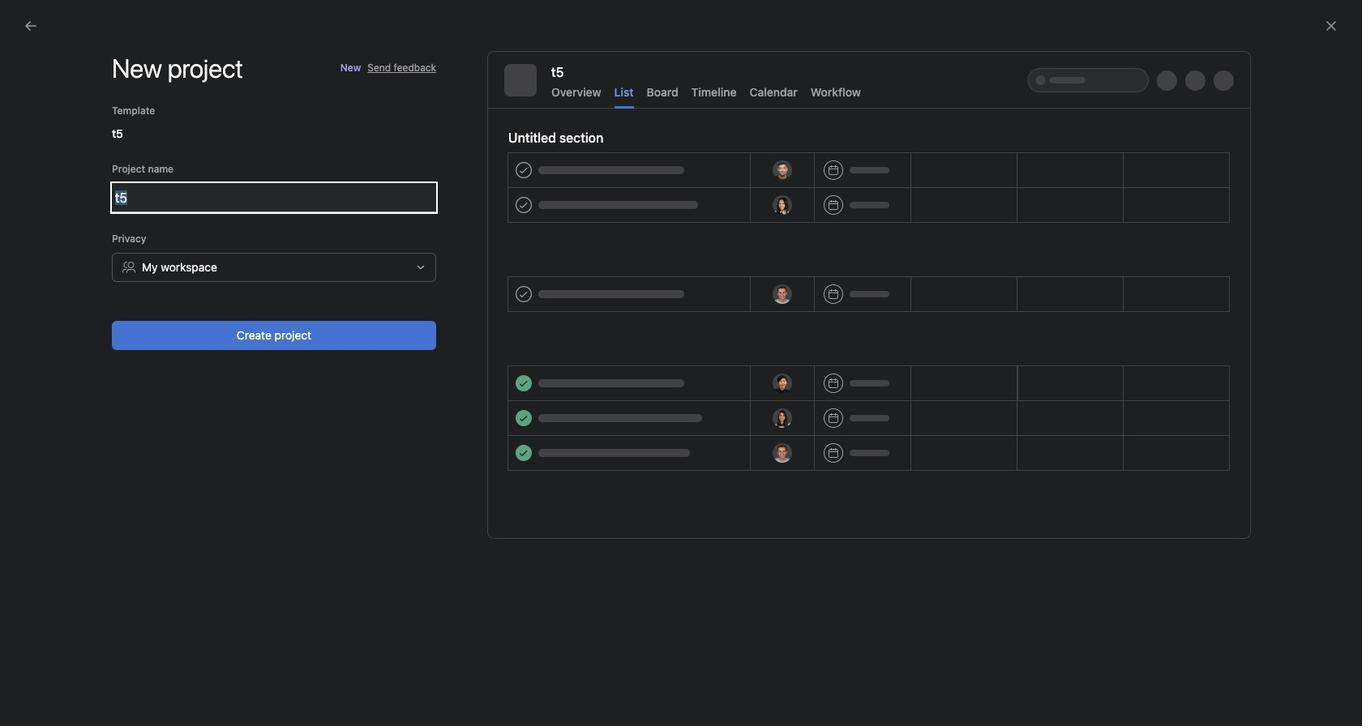 Task type: locate. For each thing, give the bounding box(es) containing it.
3 row from the top
[[195, 203, 1362, 234]]

this is a preview of your project image
[[488, 52, 1250, 538]]

row
[[195, 173, 1362, 203], [195, 202, 1362, 204], [195, 203, 1362, 234], [195, 232, 1362, 264]]

global element
[[0, 40, 195, 137]]

None text field
[[112, 183, 436, 212]]

cell
[[195, 203, 691, 234], [690, 203, 852, 233], [195, 232, 691, 264], [690, 232, 852, 262], [851, 232, 1013, 262]]

hide sidebar image
[[21, 13, 34, 26]]

close image
[[1325, 19, 1338, 32], [1325, 19, 1338, 32]]

go back image
[[24, 19, 37, 32], [24, 19, 37, 32]]

2 row from the top
[[195, 202, 1362, 204]]



Task type: vqa. For each thing, say whether or not it's contained in the screenshot.
People
no



Task type: describe. For each thing, give the bounding box(es) containing it.
projects element
[[0, 258, 195, 498]]

1 row from the top
[[195, 173, 1362, 203]]

4 row from the top
[[195, 232, 1362, 264]]

toggle project template starred status image
[[606, 86, 616, 96]]



